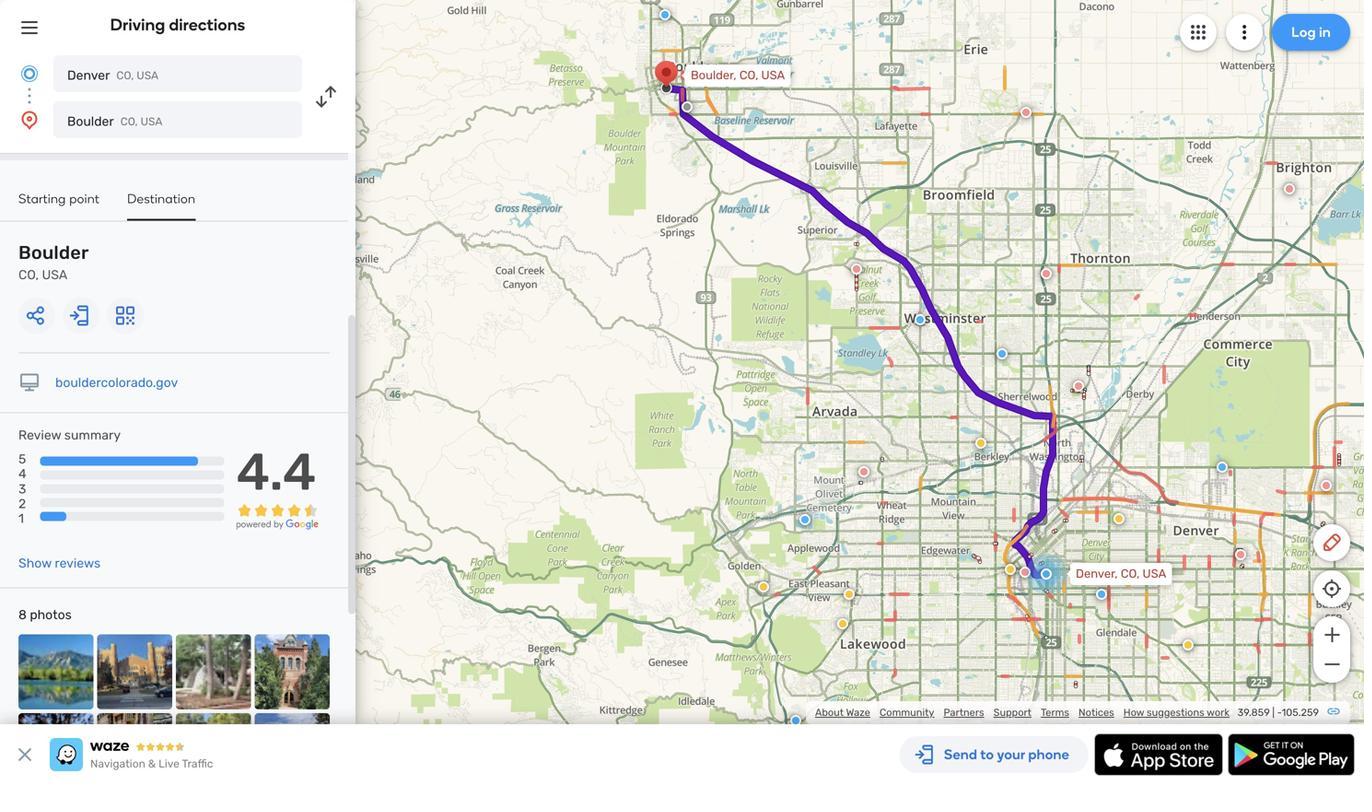 Task type: locate. For each thing, give the bounding box(es) containing it.
1 vertical spatial boulder
[[18, 242, 89, 264]]

usa inside denver co, usa
[[137, 69, 159, 82]]

how
[[1124, 706, 1145, 719]]

boulder co, usa down denver co, usa at left top
[[67, 114, 163, 129]]

boulder down starting point button
[[18, 242, 89, 264]]

usa down starting point button
[[42, 267, 68, 282]]

partners
[[944, 706, 985, 719]]

1 horizontal spatial police image
[[791, 715, 802, 726]]

0 vertical spatial road closed image
[[1285, 183, 1296, 194]]

summary
[[64, 428, 121, 443]]

denver
[[67, 68, 110, 83]]

work
[[1207, 706, 1230, 719]]

denver co, usa
[[67, 68, 159, 83]]

current location image
[[18, 63, 41, 85]]

photos
[[30, 607, 72, 623]]

zoom in image
[[1321, 624, 1344, 646]]

co, right boulder,
[[740, 68, 759, 82]]

usa down denver co, usa at left top
[[141, 115, 163, 128]]

police image
[[660, 9, 671, 20], [915, 314, 926, 325], [791, 715, 802, 726]]

denver, co, usa
[[1076, 567, 1167, 581]]

destination button
[[127, 191, 196, 221]]

image 3 of boulder, boulder image
[[176, 635, 251, 710]]

navigation
[[90, 758, 145, 770]]

boulder co, usa
[[67, 114, 163, 129], [18, 242, 89, 282]]

0 vertical spatial police image
[[660, 9, 671, 20]]

1 horizontal spatial hazard image
[[976, 438, 987, 449]]

0 vertical spatial boulder co, usa
[[67, 114, 163, 129]]

boulder co, usa down starting point button
[[18, 242, 89, 282]]

boulder down denver
[[67, 114, 114, 129]]

2 horizontal spatial police image
[[915, 314, 926, 325]]

traffic
[[182, 758, 213, 770]]

road closed image
[[1285, 183, 1296, 194], [1074, 381, 1085, 392]]

1 vertical spatial road closed image
[[1074, 381, 1085, 392]]

image 1 of boulder, boulder image
[[18, 635, 94, 710]]

image 7 of boulder, boulder image
[[176, 713, 251, 785]]

notices link
[[1079, 706, 1115, 719]]

usa down "driving"
[[137, 69, 159, 82]]

|
[[1273, 706, 1275, 719]]

usa right boulder,
[[762, 68, 785, 82]]

co, right denver
[[117, 69, 134, 82]]

co,
[[740, 68, 759, 82], [117, 69, 134, 82], [120, 115, 138, 128], [18, 267, 39, 282], [1121, 567, 1140, 581]]

image 8 of boulder, boulder image
[[255, 713, 330, 785]]

driving directions
[[110, 15, 246, 35]]

zoom out image
[[1321, 653, 1344, 675]]

road closed image
[[1021, 107, 1032, 118], [851, 264, 863, 275], [1041, 268, 1052, 279], [859, 466, 870, 477], [1321, 480, 1333, 491], [1236, 549, 1247, 560], [1020, 567, 1031, 578]]

suggestions
[[1147, 706, 1205, 719]]

5
[[18, 452, 26, 467]]

hazard image
[[976, 438, 987, 449], [844, 589, 855, 600]]

police image
[[997, 348, 1008, 359], [1217, 462, 1228, 473], [800, 514, 811, 525], [1097, 589, 1108, 600]]

2
[[18, 496, 26, 511]]

review
[[18, 428, 61, 443]]

about
[[816, 706, 844, 719]]

starting
[[18, 191, 66, 206]]

community
[[880, 706, 935, 719]]

image 5 of boulder, boulder image
[[18, 713, 94, 785]]

x image
[[14, 744, 36, 766]]

navigation & live traffic
[[90, 758, 213, 770]]

1
[[18, 511, 24, 526]]

notices
[[1079, 706, 1115, 719]]

5 4 3 2 1
[[18, 452, 26, 526]]

bouldercolorado.gov
[[55, 375, 178, 390]]

0 horizontal spatial hazard image
[[844, 589, 855, 600]]

usa
[[762, 68, 785, 82], [137, 69, 159, 82], [141, 115, 163, 128], [42, 267, 68, 282], [1143, 567, 1167, 581]]

starting point
[[18, 191, 100, 206]]

hazard image
[[1114, 513, 1125, 524], [1005, 564, 1016, 575], [758, 581, 769, 593], [838, 618, 849, 629], [1183, 640, 1194, 651]]

boulder
[[67, 114, 114, 129], [18, 242, 89, 264]]

directions
[[169, 15, 246, 35]]

4.4
[[236, 442, 316, 503]]

1 vertical spatial hazard image
[[844, 589, 855, 600]]

accident image
[[682, 101, 693, 112]]

1 horizontal spatial road closed image
[[1285, 183, 1296, 194]]

waze
[[847, 706, 871, 719]]

how suggestions work link
[[1124, 706, 1230, 719]]



Task type: vqa. For each thing, say whether or not it's contained in the screenshot.
right hazard icon
no



Task type: describe. For each thing, give the bounding box(es) containing it.
show reviews
[[18, 556, 101, 571]]

-
[[1278, 706, 1282, 719]]

co, inside denver co, usa
[[117, 69, 134, 82]]

live
[[159, 758, 180, 770]]

boulder, co, usa
[[691, 68, 785, 82]]

105.259
[[1282, 706, 1320, 719]]

support link
[[994, 706, 1032, 719]]

show
[[18, 556, 52, 571]]

1 vertical spatial police image
[[915, 314, 926, 325]]

boulder,
[[691, 68, 737, 82]]

about waze link
[[816, 706, 871, 719]]

point
[[69, 191, 100, 206]]

partners link
[[944, 706, 985, 719]]

review summary
[[18, 428, 121, 443]]

39.859
[[1238, 706, 1271, 719]]

8 photos
[[18, 607, 72, 623]]

terms
[[1041, 706, 1070, 719]]

co, down starting point button
[[18, 267, 39, 282]]

pencil image
[[1321, 532, 1344, 554]]

denver,
[[1076, 567, 1118, 581]]

3
[[18, 481, 26, 497]]

co, down denver co, usa at left top
[[120, 115, 138, 128]]

usa right denver,
[[1143, 567, 1167, 581]]

0 vertical spatial boulder
[[67, 114, 114, 129]]

0 horizontal spatial police image
[[660, 9, 671, 20]]

about waze community partners support terms notices how suggestions work 39.859 | -105.259
[[816, 706, 1320, 719]]

0 vertical spatial hazard image
[[976, 438, 987, 449]]

&
[[148, 758, 156, 770]]

starting point button
[[18, 191, 100, 219]]

link image
[[1327, 704, 1342, 719]]

reviews
[[55, 556, 101, 571]]

driving
[[110, 15, 165, 35]]

location image
[[18, 109, 41, 131]]

co, right denver,
[[1121, 567, 1140, 581]]

image 6 of boulder, boulder image
[[97, 713, 172, 785]]

support
[[994, 706, 1032, 719]]

bouldercolorado.gov link
[[55, 375, 178, 390]]

0 horizontal spatial road closed image
[[1074, 381, 1085, 392]]

8
[[18, 607, 27, 623]]

4
[[18, 466, 26, 482]]

image 2 of boulder, boulder image
[[97, 635, 172, 710]]

terms link
[[1041, 706, 1070, 719]]

image 4 of boulder, boulder image
[[255, 635, 330, 710]]

1 vertical spatial boulder co, usa
[[18, 242, 89, 282]]

2 vertical spatial police image
[[791, 715, 802, 726]]

destination
[[127, 191, 196, 206]]

computer image
[[18, 372, 41, 394]]

community link
[[880, 706, 935, 719]]



